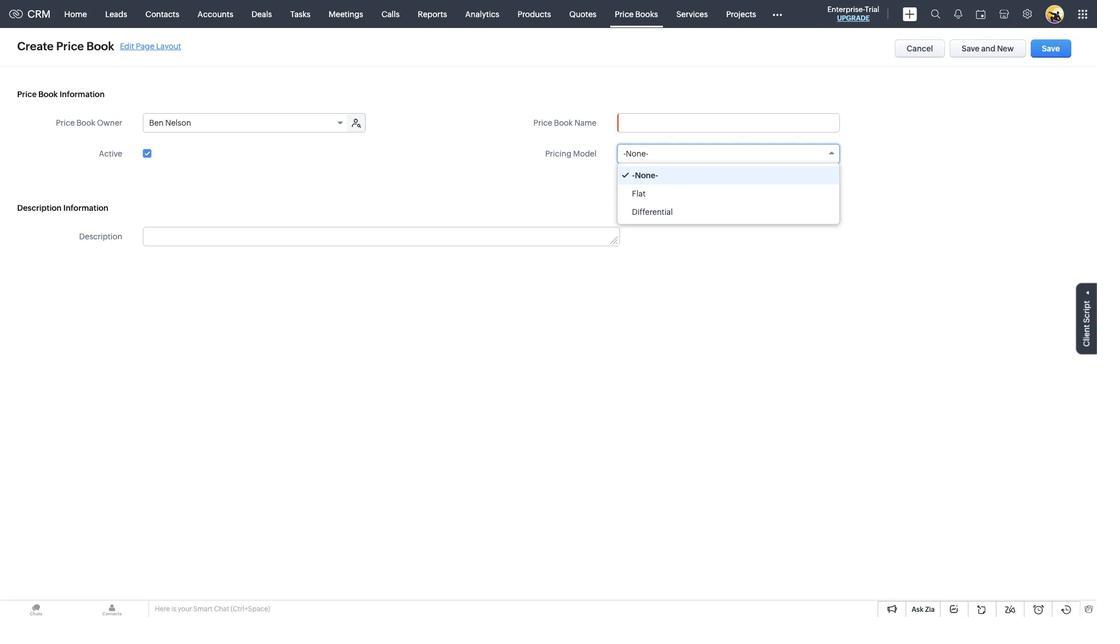 Task type: locate. For each thing, give the bounding box(es) containing it.
price down 'create'
[[17, 90, 37, 99]]

price for price book name
[[533, 118, 552, 127]]

leads
[[105, 9, 127, 19]]

create price book edit page layout
[[17, 39, 181, 53]]

create menu element
[[896, 0, 924, 28]]

and
[[981, 44, 996, 53]]

services
[[676, 9, 708, 19]]

1 vertical spatial information
[[63, 203, 108, 213]]

0 vertical spatial -
[[623, 149, 626, 158]]

description
[[17, 203, 62, 213], [79, 232, 122, 241]]

projects
[[726, 9, 756, 19]]

2 save from the left
[[1042, 44, 1060, 53]]

create menu image
[[903, 7, 917, 21]]

-none- inside option
[[632, 171, 658, 180]]

edit
[[120, 41, 134, 51]]

edit page layout link
[[120, 41, 181, 51]]

model
[[573, 149, 597, 158]]

save
[[962, 44, 980, 53], [1042, 44, 1060, 53]]

smart
[[193, 605, 213, 613]]

information
[[60, 90, 105, 99], [63, 203, 108, 213]]

page
[[136, 41, 154, 51]]

new
[[997, 44, 1014, 53]]

- inside -none- field
[[623, 149, 626, 158]]

products link
[[508, 0, 560, 28]]

1 vertical spatial none-
[[635, 171, 658, 180]]

price book name
[[533, 118, 597, 127]]

save down profile element
[[1042, 44, 1060, 53]]

0 horizontal spatial description
[[17, 203, 62, 213]]

search image
[[931, 9, 941, 19]]

meetings link
[[320, 0, 372, 28]]

layout
[[156, 41, 181, 51]]

price
[[615, 9, 634, 19], [56, 39, 84, 53], [17, 90, 37, 99], [56, 118, 75, 127], [533, 118, 552, 127]]

Ben Nelson field
[[143, 114, 348, 132]]

price left books
[[615, 9, 634, 19]]

1 horizontal spatial description
[[79, 232, 122, 241]]

flat option
[[618, 185, 839, 203]]

ask
[[912, 606, 924, 614]]

zia
[[925, 606, 935, 614]]

leads link
[[96, 0, 136, 28]]

is
[[171, 605, 176, 613]]

script
[[1082, 301, 1091, 323]]

profile image
[[1046, 5, 1064, 23]]

save inside button
[[962, 44, 980, 53]]

home link
[[55, 0, 96, 28]]

save left and
[[962, 44, 980, 53]]

book left the name
[[554, 118, 573, 127]]

1 horizontal spatial save
[[1042, 44, 1060, 53]]

- right the model
[[623, 149, 626, 158]]

price down "home" link
[[56, 39, 84, 53]]

0 vertical spatial description
[[17, 203, 62, 213]]

active
[[99, 149, 122, 158]]

name
[[575, 118, 597, 127]]

book for price book name
[[554, 118, 573, 127]]

1 vertical spatial -
[[632, 171, 635, 180]]

1 horizontal spatial -
[[632, 171, 635, 180]]

cancel button
[[895, 39, 945, 58]]

-none- option
[[618, 166, 839, 185]]

0 vertical spatial -none-
[[623, 149, 648, 158]]

- up flat
[[632, 171, 635, 180]]

-
[[623, 149, 626, 158], [632, 171, 635, 180]]

save inside "button"
[[1042, 44, 1060, 53]]

-none-
[[623, 149, 648, 158], [632, 171, 658, 180]]

None text field
[[617, 113, 840, 133], [143, 227, 620, 246], [617, 113, 840, 133], [143, 227, 620, 246]]

list box containing -none-
[[618, 163, 839, 224]]

ben nelson
[[149, 118, 191, 127]]

price up pricing
[[533, 118, 552, 127]]

price book owner
[[56, 118, 122, 127]]

enterprise-trial upgrade
[[827, 5, 879, 22]]

contacts
[[145, 9, 179, 19]]

book down 'create'
[[38, 90, 58, 99]]

none- inside field
[[626, 149, 648, 158]]

description for description information
[[17, 203, 62, 213]]

book left owner
[[76, 118, 95, 127]]

0 horizontal spatial save
[[962, 44, 980, 53]]

chat
[[214, 605, 229, 613]]

tasks
[[290, 9, 310, 19]]

none-
[[626, 149, 648, 158], [635, 171, 658, 180]]

accounts
[[198, 9, 233, 19]]

price book information
[[17, 90, 105, 99]]

deals
[[252, 9, 272, 19]]

price down price book information
[[56, 118, 75, 127]]

create
[[17, 39, 54, 53]]

products
[[518, 9, 551, 19]]

0 vertical spatial none-
[[626, 149, 648, 158]]

calendar image
[[976, 9, 986, 19]]

owner
[[97, 118, 122, 127]]

1 save from the left
[[962, 44, 980, 53]]

save for save and new
[[962, 44, 980, 53]]

price for price book owner
[[56, 118, 75, 127]]

here
[[155, 605, 170, 613]]

save for save
[[1042, 44, 1060, 53]]

-none- inside field
[[623, 149, 648, 158]]

projects link
[[717, 0, 765, 28]]

1 vertical spatial -none-
[[632, 171, 658, 180]]

book
[[86, 39, 114, 53], [38, 90, 58, 99], [76, 118, 95, 127], [554, 118, 573, 127]]

Other Modules field
[[765, 5, 790, 23]]

0 horizontal spatial -
[[623, 149, 626, 158]]

1 vertical spatial description
[[79, 232, 122, 241]]

tasks link
[[281, 0, 320, 28]]

meetings
[[329, 9, 363, 19]]

list box
[[618, 163, 839, 224]]



Task type: vqa. For each thing, say whether or not it's contained in the screenshot.
the topmost the -
yes



Task type: describe. For each thing, give the bounding box(es) containing it.
price books
[[615, 9, 658, 19]]

description information
[[17, 203, 108, 213]]

reports link
[[409, 0, 456, 28]]

ask zia
[[912, 606, 935, 614]]

client script
[[1082, 301, 1091, 347]]

deals link
[[242, 0, 281, 28]]

book for price book information
[[38, 90, 58, 99]]

your
[[178, 605, 192, 613]]

search element
[[924, 0, 947, 28]]

services link
[[667, 0, 717, 28]]

(ctrl+space)
[[231, 605, 270, 613]]

flat
[[632, 189, 646, 198]]

crm
[[27, 8, 51, 20]]

save button
[[1031, 39, 1071, 58]]

book for price book owner
[[76, 118, 95, 127]]

calls link
[[372, 0, 409, 28]]

trial
[[865, 5, 879, 14]]

price books link
[[606, 0, 667, 28]]

books
[[635, 9, 658, 19]]

home
[[64, 9, 87, 19]]

differential option
[[618, 203, 839, 221]]

contacts link
[[136, 0, 188, 28]]

price for price book information
[[17, 90, 37, 99]]

pricing model
[[545, 149, 597, 158]]

calls
[[382, 9, 400, 19]]

0 vertical spatial information
[[60, 90, 105, 99]]

analytics
[[465, 9, 499, 19]]

price for price books
[[615, 9, 634, 19]]

upgrade
[[837, 14, 870, 22]]

-None- field
[[617, 144, 840, 163]]

cancel
[[907, 44, 933, 53]]

accounts link
[[188, 0, 242, 28]]

book left edit on the top of page
[[86, 39, 114, 53]]

client
[[1082, 325, 1091, 347]]

reports
[[418, 9, 447, 19]]

crm link
[[9, 8, 51, 20]]

nelson
[[165, 118, 191, 127]]

enterprise-
[[827, 5, 865, 14]]

differential
[[632, 207, 673, 217]]

analytics link
[[456, 0, 508, 28]]

pricing
[[545, 149, 572, 158]]

quotes link
[[560, 0, 606, 28]]

quotes
[[569, 9, 597, 19]]

here is your smart chat (ctrl+space)
[[155, 605, 270, 613]]

none- inside option
[[635, 171, 658, 180]]

signals image
[[954, 9, 962, 19]]

signals element
[[947, 0, 969, 28]]

save and new button
[[950, 39, 1026, 58]]

ben
[[149, 118, 164, 127]]

contacts image
[[76, 601, 148, 617]]

save and new
[[962, 44, 1014, 53]]

- inside -none- option
[[632, 171, 635, 180]]

description for description
[[79, 232, 122, 241]]

chats image
[[0, 601, 72, 617]]

profile element
[[1039, 0, 1071, 28]]



